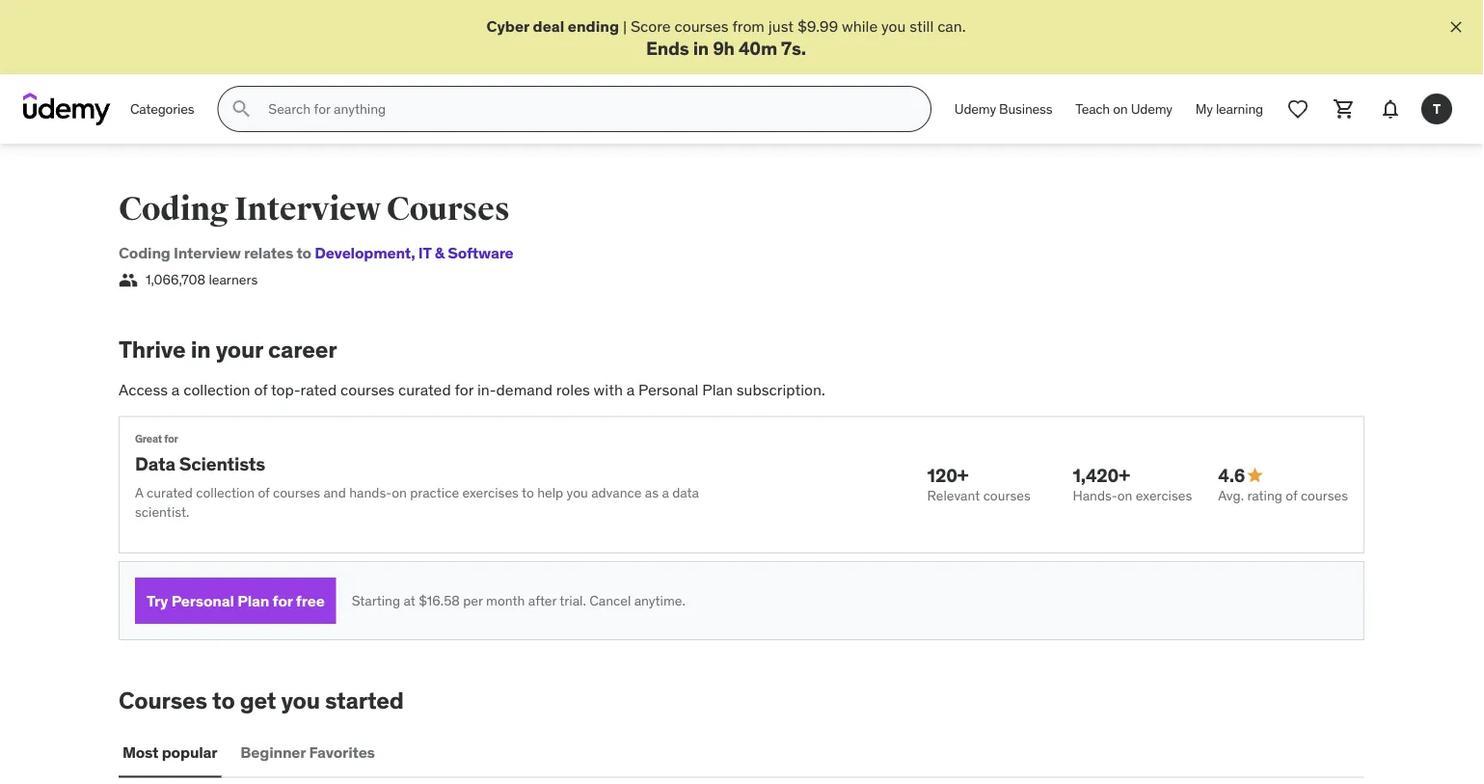 Task type: locate. For each thing, give the bounding box(es) containing it.
practice
[[410, 485, 459, 502]]

1 udemy from the left
[[955, 100, 997, 118]]

to right relates on the top left
[[297, 243, 312, 263]]

1 horizontal spatial plan
[[703, 380, 733, 400]]

on right teach
[[1114, 100, 1128, 118]]

development
[[315, 243, 411, 263]]

my
[[1196, 100, 1214, 118]]

teach on udemy link
[[1065, 86, 1185, 132]]

collection
[[183, 380, 250, 400], [196, 485, 255, 502]]

0 horizontal spatial for
[[164, 432, 178, 446]]

software
[[448, 243, 514, 263]]

.
[[802, 36, 807, 59]]

still
[[910, 16, 934, 36]]

to inside great for data scientists a curated collection of courses and hands-on practice exercises to help you advance as a data scientist.
[[522, 485, 534, 502]]

courses left "and"
[[273, 485, 320, 502]]

try personal plan for free link
[[135, 578, 336, 624]]

my learning link
[[1185, 86, 1276, 132]]

you
[[882, 16, 906, 36], [567, 485, 588, 502], [281, 686, 320, 715]]

2 udemy from the left
[[1131, 100, 1173, 118]]

2 horizontal spatial to
[[522, 485, 534, 502]]

0 horizontal spatial exercises
[[463, 485, 519, 502]]

2 vertical spatial for
[[273, 591, 293, 611]]

0 horizontal spatial courses
[[119, 686, 207, 715]]

0 horizontal spatial a
[[172, 380, 180, 400]]

2 horizontal spatial for
[[455, 380, 474, 400]]

on down 1,420+
[[1118, 487, 1133, 504]]

of right rating
[[1287, 487, 1298, 504]]

thrive
[[119, 335, 186, 364]]

0 vertical spatial courses
[[387, 189, 510, 229]]

plan
[[703, 380, 733, 400], [238, 591, 269, 611]]

in left your
[[191, 335, 211, 364]]

of down "scientists"
[[258, 485, 270, 502]]

collection inside great for data scientists a curated collection of courses and hands-on practice exercises to help you advance as a data scientist.
[[196, 485, 255, 502]]

exercises right practice
[[463, 485, 519, 502]]

most
[[123, 743, 159, 763]]

in
[[693, 36, 709, 59], [191, 335, 211, 364]]

cyber deal ending | score courses from just $9.99 while you still can. ends in 9h 40m 7s .
[[487, 16, 966, 59]]

demand
[[497, 380, 553, 400]]

a
[[135, 485, 143, 502]]

courses right rating
[[1302, 487, 1349, 504]]

top-
[[271, 380, 301, 400]]

0 horizontal spatial curated
[[147, 485, 193, 502]]

courses up ends
[[675, 16, 729, 36]]

1 vertical spatial personal
[[171, 591, 234, 611]]

1 vertical spatial in
[[191, 335, 211, 364]]

per
[[463, 592, 483, 609]]

you inside great for data scientists a curated collection of courses and hands-on practice exercises to help you advance as a data scientist.
[[567, 485, 588, 502]]

2 vertical spatial you
[[281, 686, 320, 715]]

1 horizontal spatial small image
[[1246, 466, 1265, 485]]

of
[[254, 380, 268, 400], [258, 485, 270, 502], [1287, 487, 1298, 504]]

1,420+
[[1073, 464, 1131, 487]]

help
[[538, 485, 564, 502]]

for inside 'link'
[[273, 591, 293, 611]]

0 vertical spatial interview
[[235, 189, 381, 229]]

small image left 1,066,708
[[119, 271, 138, 290]]

a right 'with'
[[627, 380, 635, 400]]

you right get
[[281, 686, 320, 715]]

a right access
[[172, 380, 180, 400]]

1 vertical spatial small image
[[1246, 466, 1265, 485]]

while
[[842, 16, 878, 36]]

1,420+ hands-on exercises
[[1073, 464, 1193, 504]]

starting
[[352, 592, 400, 609]]

udemy image
[[23, 93, 111, 126]]

0 vertical spatial to
[[297, 243, 312, 263]]

in inside thrive in your career element
[[191, 335, 211, 364]]

0 vertical spatial coding
[[119, 189, 229, 229]]

2 horizontal spatial you
[[882, 16, 906, 36]]

development link
[[315, 243, 411, 263]]

1 vertical spatial courses
[[119, 686, 207, 715]]

courses right relevant
[[984, 487, 1031, 504]]

on inside great for data scientists a curated collection of courses and hands-on practice exercises to help you advance as a data scientist.
[[392, 485, 407, 502]]

a right "as"
[[662, 485, 669, 502]]

1 vertical spatial coding
[[119, 243, 171, 263]]

1 horizontal spatial personal
[[639, 380, 699, 400]]

on left practice
[[392, 485, 407, 502]]

curated up scientist.
[[147, 485, 193, 502]]

shopping cart with 0 items image
[[1333, 98, 1357, 121]]

1 horizontal spatial in
[[693, 36, 709, 59]]

udemy left my
[[1131, 100, 1173, 118]]

small image up rating
[[1246, 466, 1265, 485]]

curated left 'in-'
[[398, 380, 451, 400]]

in inside cyber deal ending | score courses from just $9.99 while you still can. ends in 9h 40m 7s .
[[693, 36, 709, 59]]

0 vertical spatial in
[[693, 36, 709, 59]]

access
[[119, 380, 168, 400]]

1 horizontal spatial courses
[[387, 189, 510, 229]]

can.
[[938, 16, 966, 36]]

1 horizontal spatial for
[[273, 591, 293, 611]]

0 horizontal spatial you
[[281, 686, 320, 715]]

plan left free
[[238, 591, 269, 611]]

1 horizontal spatial udemy
[[1131, 100, 1173, 118]]

scientist.
[[135, 503, 189, 521]]

2 coding from the top
[[119, 243, 171, 263]]

your
[[216, 335, 263, 364]]

cancel
[[590, 592, 631, 609]]

1 vertical spatial collection
[[196, 485, 255, 502]]

$9.99
[[798, 16, 839, 36]]

coding for coding interview relates to development it & software
[[119, 243, 171, 263]]

exercises left avg.
[[1136, 487, 1193, 504]]

interview
[[235, 189, 381, 229], [174, 243, 241, 263]]

1 vertical spatial plan
[[238, 591, 269, 611]]

free
[[296, 591, 325, 611]]

1 vertical spatial you
[[567, 485, 588, 502]]

2 horizontal spatial a
[[662, 485, 669, 502]]

wishlist image
[[1287, 98, 1310, 121]]

courses inside 120+ relevant courses
[[984, 487, 1031, 504]]

in-
[[478, 380, 497, 400]]

plan inside 'link'
[[238, 591, 269, 611]]

thrive in your career element
[[119, 335, 1365, 641]]

0 vertical spatial curated
[[398, 380, 451, 400]]

a inside great for data scientists a curated collection of courses and hands-on practice exercises to help you advance as a data scientist.
[[662, 485, 669, 502]]

2 vertical spatial to
[[212, 686, 235, 715]]

udemy business
[[955, 100, 1053, 118]]

for left free
[[273, 591, 293, 611]]

interview up coding interview relates to development it & software
[[235, 189, 381, 229]]

to
[[297, 243, 312, 263], [522, 485, 534, 502], [212, 686, 235, 715]]

exercises inside great for data scientists a curated collection of courses and hands-on practice exercises to help you advance as a data scientist.
[[463, 485, 519, 502]]

score
[[631, 16, 671, 36]]

small image
[[119, 271, 138, 290], [1246, 466, 1265, 485]]

as
[[645, 485, 659, 502]]

curated
[[398, 380, 451, 400], [147, 485, 193, 502]]

in right ends
[[693, 36, 709, 59]]

collection down thrive in your career
[[183, 380, 250, 400]]

starting at $16.58 per month after trial. cancel anytime.
[[352, 592, 686, 609]]

0 horizontal spatial to
[[212, 686, 235, 715]]

udemy left business
[[955, 100, 997, 118]]

1 vertical spatial interview
[[174, 243, 241, 263]]

1 horizontal spatial you
[[567, 485, 588, 502]]

data scientists link
[[135, 452, 265, 475]]

1 vertical spatial curated
[[147, 485, 193, 502]]

0 vertical spatial personal
[[639, 380, 699, 400]]

personal
[[639, 380, 699, 400], [171, 591, 234, 611]]

to left help
[[522, 485, 534, 502]]

to left get
[[212, 686, 235, 715]]

coding
[[119, 189, 229, 229], [119, 243, 171, 263]]

for right great
[[164, 432, 178, 446]]

0 horizontal spatial in
[[191, 335, 211, 364]]

you left still
[[882, 16, 906, 36]]

you right help
[[567, 485, 588, 502]]

categories button
[[119, 86, 206, 132]]

0 horizontal spatial personal
[[171, 591, 234, 611]]

1,066,708
[[146, 271, 206, 289]]

120+ relevant courses
[[928, 464, 1031, 504]]

a
[[172, 380, 180, 400], [627, 380, 635, 400], [662, 485, 669, 502]]

0 horizontal spatial plan
[[238, 591, 269, 611]]

courses up most popular
[[119, 686, 207, 715]]

courses
[[387, 189, 510, 229], [119, 686, 207, 715]]

1 vertical spatial to
[[522, 485, 534, 502]]

0 vertical spatial for
[[455, 380, 474, 400]]

try personal plan for free
[[147, 591, 325, 611]]

courses up '&'
[[387, 189, 510, 229]]

0 horizontal spatial udemy
[[955, 100, 997, 118]]

advance
[[592, 485, 642, 502]]

1 horizontal spatial exercises
[[1136, 487, 1193, 504]]

on inside 1,420+ hands-on exercises
[[1118, 487, 1133, 504]]

|
[[623, 16, 627, 36]]

0 vertical spatial small image
[[119, 271, 138, 290]]

interview up 1,066,708 learners
[[174, 243, 241, 263]]

most popular
[[123, 743, 217, 763]]

plan left 'subscription.'
[[703, 380, 733, 400]]

interview for relates
[[174, 243, 241, 263]]

personal right try
[[171, 591, 234, 611]]

1 coding from the top
[[119, 189, 229, 229]]

personal right 'with'
[[639, 380, 699, 400]]

learning
[[1217, 100, 1264, 118]]

ends
[[646, 36, 690, 59]]

0 vertical spatial collection
[[183, 380, 250, 400]]

udemy
[[955, 100, 997, 118], [1131, 100, 1173, 118]]

with
[[594, 380, 623, 400]]

scientists
[[179, 452, 265, 475]]

collection down "scientists"
[[196, 485, 255, 502]]

0 vertical spatial you
[[882, 16, 906, 36]]

1 vertical spatial for
[[164, 432, 178, 446]]

avg.
[[1219, 487, 1245, 504]]

for left 'in-'
[[455, 380, 474, 400]]



Task type: vqa. For each thing, say whether or not it's contained in the screenshot.
A
yes



Task type: describe. For each thing, give the bounding box(es) containing it.
submit search image
[[230, 98, 253, 121]]

coding interview relates to development it & software
[[119, 243, 514, 263]]

1 horizontal spatial a
[[627, 380, 635, 400]]

ending
[[568, 16, 619, 36]]

anytime.
[[635, 592, 686, 609]]

favorites
[[309, 743, 375, 763]]

it
[[419, 243, 432, 263]]

notifications image
[[1380, 98, 1403, 121]]

my learning
[[1196, 100, 1264, 118]]

beginner favorites button
[[237, 730, 379, 776]]

rated
[[301, 380, 337, 400]]

subscription.
[[737, 380, 826, 400]]

data
[[673, 485, 699, 502]]

4.6
[[1219, 464, 1246, 487]]

curated inside great for data scientists a curated collection of courses and hands-on practice exercises to help you advance as a data scientist.
[[147, 485, 193, 502]]

you inside cyber deal ending | score courses from just $9.99 while you still can. ends in 9h 40m 7s .
[[882, 16, 906, 36]]

courses right rated at the left
[[341, 380, 395, 400]]

courses inside great for data scientists a curated collection of courses and hands-on practice exercises to help you advance as a data scientist.
[[273, 485, 320, 502]]

personal inside 'link'
[[171, 591, 234, 611]]

and
[[324, 485, 346, 502]]

&
[[435, 243, 445, 263]]

trial.
[[560, 592, 586, 609]]

categories
[[130, 100, 194, 118]]

close image
[[1447, 17, 1467, 37]]

t link
[[1414, 86, 1461, 132]]

career
[[268, 335, 337, 364]]

business
[[1000, 100, 1053, 118]]

120+
[[928, 464, 969, 487]]

thrive in your career
[[119, 335, 337, 364]]

small image inside thrive in your career element
[[1246, 466, 1265, 485]]

0 vertical spatial plan
[[703, 380, 733, 400]]

relates
[[244, 243, 293, 263]]

of inside great for data scientists a curated collection of courses and hands-on practice exercises to help you advance as a data scientist.
[[258, 485, 270, 502]]

hands-
[[1073, 487, 1118, 504]]

for inside great for data scientists a curated collection of courses and hands-on practice exercises to help you advance as a data scientist.
[[164, 432, 178, 446]]

interview for courses
[[235, 189, 381, 229]]

coding interview courses
[[119, 189, 510, 229]]

started
[[325, 686, 404, 715]]

deal
[[533, 16, 565, 36]]

most popular tab panel
[[119, 778, 1365, 782]]

month
[[486, 592, 525, 609]]

teach on udemy
[[1076, 100, 1173, 118]]

Search for anything text field
[[265, 93, 908, 126]]

teach
[[1076, 100, 1111, 118]]

courses to get you started
[[119, 686, 404, 715]]

relevant
[[928, 487, 981, 504]]

it & software link
[[411, 243, 514, 263]]

courses inside cyber deal ending | score courses from just $9.99 while you still can. ends in 9h 40m 7s .
[[675, 16, 729, 36]]

hands-
[[349, 485, 392, 502]]

get
[[240, 686, 276, 715]]

rating
[[1248, 487, 1283, 504]]

$16.58
[[419, 592, 460, 609]]

at
[[404, 592, 416, 609]]

roles
[[557, 380, 590, 400]]

most popular button
[[119, 730, 221, 776]]

cyber
[[487, 16, 530, 36]]

coding for coding interview courses
[[119, 189, 229, 229]]

great
[[135, 432, 162, 446]]

9h 40m 7s
[[713, 36, 802, 59]]

avg. rating of courses
[[1219, 487, 1349, 504]]

beginner favorites
[[241, 743, 375, 763]]

exercises inside 1,420+ hands-on exercises
[[1136, 487, 1193, 504]]

1 horizontal spatial curated
[[398, 380, 451, 400]]

data
[[135, 452, 175, 475]]

just
[[769, 16, 794, 36]]

beginner
[[241, 743, 306, 763]]

after
[[529, 592, 557, 609]]

learners
[[209, 271, 258, 289]]

from
[[733, 16, 765, 36]]

popular
[[162, 743, 217, 763]]

1,066,708 learners
[[146, 271, 258, 289]]

1 horizontal spatial to
[[297, 243, 312, 263]]

great for data scientists a curated collection of courses and hands-on practice exercises to help you advance as a data scientist.
[[135, 432, 699, 521]]

access a collection of top-rated courses curated for in-demand roles with a personal plan subscription.
[[119, 380, 826, 400]]

t
[[1434, 100, 1442, 118]]

udemy business link
[[943, 86, 1065, 132]]

try
[[147, 591, 168, 611]]

0 horizontal spatial small image
[[119, 271, 138, 290]]

of left top-
[[254, 380, 268, 400]]



